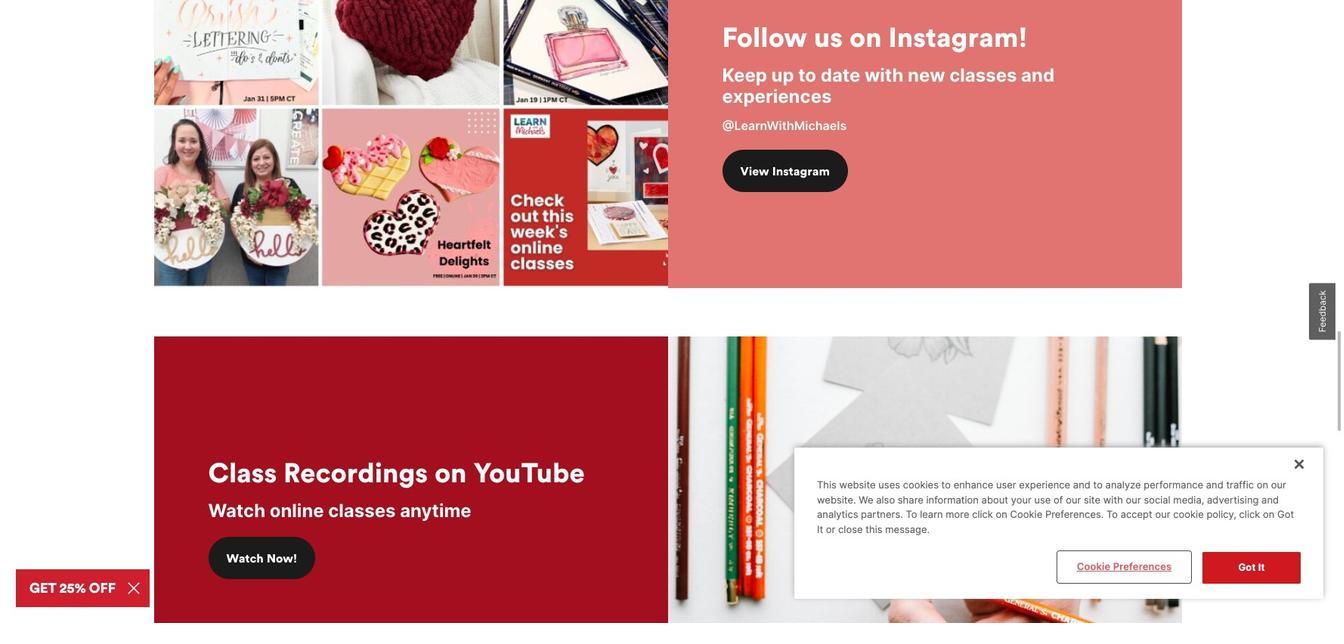 Task type: describe. For each thing, give the bounding box(es) containing it.
cookie preferences button
[[1059, 552, 1191, 582]]

or
[[826, 523, 836, 535]]

1 horizontal spatial to
[[942, 479, 951, 491]]

performance
[[1144, 479, 1204, 491]]

your
[[1011, 494, 1032, 506]]

also
[[876, 494, 895, 506]]

view
[[741, 163, 769, 178]]

classes inside keep up to date with new classes and experiences
[[950, 64, 1017, 86]]

2 to from the left
[[1107, 508, 1118, 520]]

of
[[1054, 494, 1063, 506]]

with inside keep up to date with new classes and experiences
[[865, 64, 904, 86]]

our down social
[[1156, 508, 1171, 520]]

preferences.
[[1046, 508, 1104, 520]]

website.
[[817, 494, 856, 506]]

media,
[[1174, 494, 1205, 506]]

about
[[982, 494, 1009, 506]]

preferences
[[1114, 561, 1172, 573]]

our right traffic
[[1272, 479, 1287, 491]]

site
[[1084, 494, 1101, 506]]

uses
[[879, 479, 901, 491]]

our up preferences.
[[1066, 494, 1081, 506]]

with inside this website uses cookies to enhance user experience and to analyze performance and traffic on our website. we also share information about your use of our site with our social media, advertising and analytics partners. to learn more click on cookie preferences. to accept our cookie policy, click on got it or close this message.
[[1104, 494, 1124, 506]]

accept
[[1121, 508, 1153, 520]]

1 to from the left
[[906, 508, 918, 520]]

partners.
[[861, 508, 903, 520]]

2 click from the left
[[1240, 508, 1261, 520]]

watch online classes anytime
[[208, 500, 472, 521]]

analyze
[[1106, 479, 1141, 491]]

an overhead image of a hand drawing image
[[668, 336, 1182, 623]]

our up accept
[[1126, 494, 1142, 506]]

traffic
[[1227, 479, 1254, 491]]

online
[[270, 500, 324, 521]]

us
[[814, 19, 843, 54]]

keep
[[722, 64, 767, 86]]

up
[[772, 64, 794, 86]]

view instagram
[[741, 163, 830, 178]]

on right the us
[[850, 19, 882, 54]]

on right the policy,
[[1263, 508, 1275, 520]]

1 click from the left
[[972, 508, 993, 520]]

instagram!
[[889, 19, 1028, 54]]



Task type: vqa. For each thing, say whether or not it's contained in the screenshot.
'40%' within 'SELECT VALENTINE'S DAY CARD MAKING SUPPLIES 40% OFF'
no



Task type: locate. For each thing, give the bounding box(es) containing it.
our
[[1272, 479, 1287, 491], [1066, 494, 1081, 506], [1126, 494, 1142, 506], [1156, 508, 1171, 520]]

instagram
[[772, 163, 830, 178]]

share
[[898, 494, 924, 506]]

to right up
[[799, 64, 817, 86]]

got inside button
[[1239, 561, 1256, 573]]

on down about
[[996, 508, 1008, 520]]

1 horizontal spatial it
[[1259, 561, 1265, 573]]

0 horizontal spatial with
[[865, 64, 904, 86]]

1 vertical spatial classes
[[328, 500, 396, 521]]

1 horizontal spatial cookie
[[1077, 561, 1111, 573]]

0 horizontal spatial to
[[799, 64, 817, 86]]

1 horizontal spatial to
[[1107, 508, 1118, 520]]

with down follow us on instagram!
[[865, 64, 904, 86]]

website
[[840, 479, 876, 491]]

follow
[[722, 19, 808, 54]]

follow us on instagram!
[[722, 19, 1028, 54]]

1 horizontal spatial got
[[1278, 508, 1295, 520]]

1 horizontal spatial click
[[1240, 508, 1261, 520]]

1 vertical spatial with
[[1104, 494, 1124, 506]]

experience
[[1019, 479, 1071, 491]]

experiences
[[722, 85, 832, 107]]

classes down instagram!
[[950, 64, 1017, 86]]

it
[[817, 523, 824, 535], [1259, 561, 1265, 573]]

got inside this website uses cookies to enhance user experience and to analyze performance and traffic on our website. we also share information about your use of our site with our social media, advertising and analytics partners. to learn more click on cookie preferences. to accept our cookie policy, click on got it or close this message.
[[1278, 508, 1295, 520]]

watch left now!
[[226, 550, 264, 565]]

1 horizontal spatial classes
[[950, 64, 1017, 86]]

0 horizontal spatial classes
[[328, 500, 396, 521]]

lazy load image image
[[154, 0, 668, 288]]

0 horizontal spatial to
[[906, 508, 918, 520]]

to up the site
[[1094, 479, 1103, 491]]

view instagram button
[[722, 149, 848, 192]]

on right traffic
[[1257, 479, 1269, 491]]

classes
[[950, 64, 1017, 86], [328, 500, 396, 521]]

got it
[[1239, 561, 1265, 573]]

0 vertical spatial got
[[1278, 508, 1295, 520]]

to inside keep up to date with new classes and experiences
[[799, 64, 817, 86]]

watch
[[208, 500, 265, 521], [226, 550, 264, 565]]

with down analyze
[[1104, 494, 1124, 506]]

information
[[927, 494, 979, 506]]

got
[[1278, 508, 1295, 520], [1239, 561, 1256, 573]]

message.
[[886, 523, 930, 535]]

1 vertical spatial got
[[1239, 561, 1256, 573]]

1 vertical spatial it
[[1259, 561, 1265, 573]]

cookie preferences
[[1077, 561, 1172, 573]]

watch for watch now!
[[226, 550, 264, 565]]

on up the anytime
[[435, 455, 467, 490]]

watch inside button
[[226, 550, 264, 565]]

0 horizontal spatial click
[[972, 508, 993, 520]]

0 vertical spatial cookie
[[1011, 508, 1043, 520]]

0 vertical spatial classes
[[950, 64, 1017, 86]]

watch for watch online classes anytime
[[208, 500, 265, 521]]

social
[[1144, 494, 1171, 506]]

enhance
[[954, 479, 994, 491]]

we
[[859, 494, 874, 506]]

user
[[997, 479, 1017, 491]]

1 vertical spatial cookie
[[1077, 561, 1111, 573]]

recordings
[[284, 455, 428, 490]]

got down advertising
[[1239, 561, 1256, 573]]

it inside button
[[1259, 561, 1265, 573]]

and inside keep up to date with new classes and experiences
[[1022, 64, 1055, 86]]

got up got it button
[[1278, 508, 1295, 520]]

cookie
[[1174, 508, 1204, 520]]

classes down recordings
[[328, 500, 396, 521]]

watch now!
[[226, 550, 297, 565]]

on
[[850, 19, 882, 54], [435, 455, 467, 490], [1257, 479, 1269, 491], [996, 508, 1008, 520], [1263, 508, 1275, 520]]

0 horizontal spatial cookie
[[1011, 508, 1043, 520]]

click
[[972, 508, 993, 520], [1240, 508, 1261, 520]]

it left the or
[[817, 523, 824, 535]]

to down 'share'
[[906, 508, 918, 520]]

use
[[1035, 494, 1051, 506]]

cookie inside button
[[1077, 561, 1111, 573]]

watch now! button
[[208, 537, 316, 579]]

0 vertical spatial it
[[817, 523, 824, 535]]

to
[[906, 508, 918, 520], [1107, 508, 1118, 520]]

youtube
[[474, 455, 585, 490]]

cookie left preferences
[[1077, 561, 1111, 573]]

to up information
[[942, 479, 951, 491]]

got it button
[[1203, 552, 1301, 584]]

to
[[799, 64, 817, 86], [942, 479, 951, 491], [1094, 479, 1103, 491]]

cookie down 'your'
[[1011, 508, 1043, 520]]

0 vertical spatial watch
[[208, 500, 265, 521]]

0 horizontal spatial it
[[817, 523, 824, 535]]

date
[[821, 64, 861, 86]]

close
[[839, 523, 863, 535]]

1 vertical spatial watch
[[226, 550, 264, 565]]

watch down class
[[208, 500, 265, 521]]

now!
[[267, 550, 297, 565]]

cookies
[[903, 479, 939, 491]]

this
[[866, 523, 883, 535]]

anytime
[[400, 500, 472, 521]]

click down advertising
[[1240, 508, 1261, 520]]

new
[[908, 64, 946, 86]]

2 horizontal spatial to
[[1094, 479, 1103, 491]]

policy,
[[1207, 508, 1237, 520]]

click down about
[[972, 508, 993, 520]]

advertising
[[1207, 494, 1259, 506]]

0 horizontal spatial got
[[1239, 561, 1256, 573]]

with
[[865, 64, 904, 86], [1104, 494, 1124, 506]]

and
[[1022, 64, 1055, 86], [1074, 479, 1091, 491], [1207, 479, 1224, 491], [1262, 494, 1279, 506]]

learn
[[920, 508, 943, 520]]

class recordings on youtube
[[208, 455, 585, 490]]

analytics
[[817, 508, 859, 520]]

0 vertical spatial with
[[865, 64, 904, 86]]

@learnwithmichaels
[[722, 118, 847, 133]]

to left accept
[[1107, 508, 1118, 520]]

it down advertising
[[1259, 561, 1265, 573]]

keep up to date with new classes and experiences
[[722, 64, 1055, 107]]

cookie inside this website uses cookies to enhance user experience and to analyze performance and traffic on our website. we also share information about your use of our site with our social media, advertising and analytics partners. to learn more click on cookie preferences. to accept our cookie policy, click on got it or close this message.
[[1011, 508, 1043, 520]]

more
[[946, 508, 970, 520]]

this website uses cookies to enhance user experience and to analyze performance and traffic on our website. we also share information about your use of our site with our social media, advertising and analytics partners. to learn more click on cookie preferences. to accept our cookie policy, click on got it or close this message.
[[817, 479, 1295, 535]]

1 horizontal spatial with
[[1104, 494, 1124, 506]]

it inside this website uses cookies to enhance user experience and to analyze performance and traffic on our website. we also share information about your use of our site with our social media, advertising and analytics partners. to learn more click on cookie preferences. to accept our cookie policy, click on got it or close this message.
[[817, 523, 824, 535]]

cookie
[[1011, 508, 1043, 520], [1077, 561, 1111, 573]]

this
[[817, 479, 837, 491]]

class
[[208, 455, 277, 490]]



